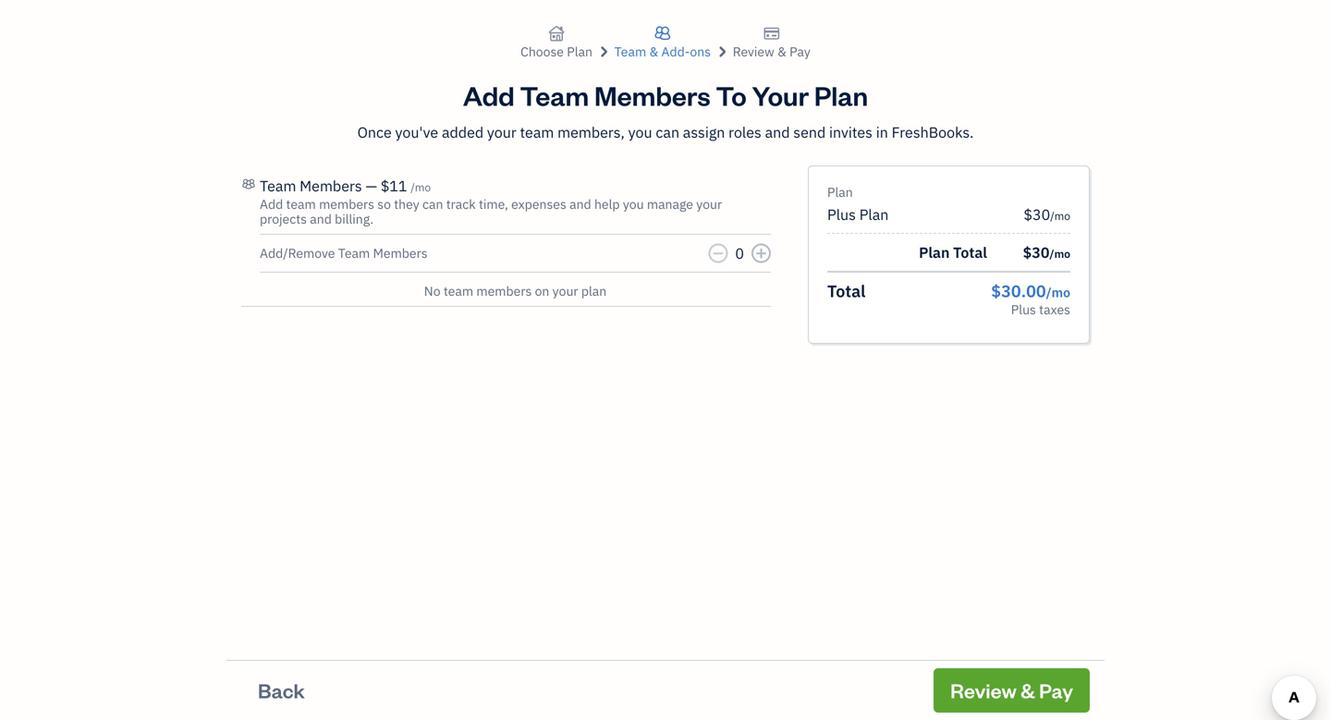 Task type: vqa. For each thing, say whether or not it's contained in the screenshot.
invoice icon
no



Task type: describe. For each thing, give the bounding box(es) containing it.
team for add
[[520, 78, 589, 112]]

2 chevronright image from the left
[[714, 44, 729, 59]]

no
[[424, 282, 441, 300]]

freshbooks.
[[892, 122, 974, 142]]

$11
[[381, 176, 407, 196]]

help
[[594, 196, 620, 213]]

0 vertical spatial &
[[777, 43, 786, 60]]

plus
[[1011, 301, 1036, 318]]

no team members on your plan
[[424, 282, 607, 300]]

add team members to your plan
[[463, 78, 868, 112]]

1 chevronright image from the left
[[596, 44, 611, 59]]

choose plan
[[521, 43, 593, 60]]

0 vertical spatial $30 /mo
[[1024, 205, 1070, 224]]

0
[[735, 244, 744, 263]]

to
[[716, 78, 747, 112]]

1 horizontal spatial members
[[476, 282, 532, 300]]

team image
[[241, 173, 256, 195]]

team inside the 'team members — $11 /mo add team members so they can track time, expenses and help you manage your projects and billing.'
[[260, 176, 296, 196]]

members for add
[[594, 78, 711, 112]]

review & pay button
[[934, 668, 1090, 713]]

/mo inside $ 30 . 00 /mo
[[1046, 284, 1070, 301]]

you've
[[395, 122, 438, 142]]

30
[[1001, 280, 1021, 302]]

members inside the 'team members — $11 /mo add team members so they can track time, expenses and help you manage your projects and billing.'
[[300, 176, 362, 196]]

.
[[1021, 280, 1026, 302]]

once
[[357, 122, 392, 142]]

—
[[366, 176, 377, 196]]

2 horizontal spatial and
[[765, 122, 790, 142]]

0 vertical spatial pay
[[790, 43, 811, 60]]

1 vertical spatial $30
[[1023, 243, 1050, 262]]

home image
[[548, 22, 565, 44]]

send
[[793, 122, 826, 142]]

0 horizontal spatial and
[[310, 210, 332, 227]]

choose
[[521, 43, 564, 60]]

your inside the 'team members — $11 /mo add team members so they can track time, expenses and help you manage your projects and billing.'
[[696, 196, 722, 213]]

1 horizontal spatial can
[[656, 122, 679, 142]]

1 vertical spatial total
[[827, 280, 866, 302]]

track
[[446, 196, 476, 213]]

plus taxes
[[1011, 301, 1070, 318]]

team members — $11 /mo add team members so they can track time, expenses and help you manage your projects and billing.
[[260, 176, 722, 227]]

0 horizontal spatial review & pay
[[733, 43, 811, 60]]

expenses
[[511, 196, 566, 213]]

$
[[991, 280, 1001, 302]]

members,
[[558, 122, 625, 142]]

added
[[442, 122, 484, 142]]

members for add/remove
[[373, 245, 428, 262]]

0 vertical spatial review
[[733, 43, 774, 60]]

0 vertical spatial total
[[953, 243, 987, 262]]

choose plan button
[[521, 22, 593, 62]]

plus plan
[[827, 205, 889, 224]]



Task type: locate. For each thing, give the bounding box(es) containing it.
pay
[[790, 43, 811, 60], [1039, 677, 1073, 703]]

1 horizontal spatial chevronright image
[[714, 44, 729, 59]]

team
[[520, 78, 589, 112], [260, 176, 296, 196], [338, 245, 370, 262]]

back
[[258, 677, 305, 703]]

1 vertical spatial add
[[260, 196, 283, 213]]

and left "billing."
[[310, 210, 332, 227]]

manage
[[647, 196, 693, 213]]

1 horizontal spatial total
[[953, 243, 987, 262]]

1 vertical spatial members
[[476, 282, 532, 300]]

team
[[520, 122, 554, 142], [286, 196, 316, 213], [444, 282, 473, 300]]

1 horizontal spatial team
[[444, 282, 473, 300]]

and left help on the left of the page
[[570, 196, 591, 213]]

0 horizontal spatial team
[[286, 196, 316, 213]]

can left assign
[[656, 122, 679, 142]]

roles
[[729, 122, 762, 142]]

they
[[394, 196, 419, 213]]

1 horizontal spatial review & pay
[[950, 677, 1073, 703]]

1 vertical spatial pay
[[1039, 677, 1073, 703]]

chevronright image up to
[[714, 44, 729, 59]]

add inside the 'team members — $11 /mo add team members so they can track time, expenses and help you manage your projects and billing.'
[[260, 196, 283, 213]]

team for add/remove
[[338, 245, 370, 262]]

plan
[[581, 282, 607, 300]]

plan inside button
[[567, 43, 593, 60]]

1 vertical spatial your
[[696, 196, 722, 213]]

1 horizontal spatial review
[[950, 677, 1017, 703]]

team right team image
[[260, 176, 296, 196]]

0 vertical spatial your
[[487, 122, 516, 142]]

members
[[594, 78, 711, 112], [300, 176, 362, 196], [373, 245, 428, 262]]

0 vertical spatial can
[[656, 122, 679, 142]]

0 horizontal spatial add
[[260, 196, 283, 213]]

0 horizontal spatial total
[[827, 280, 866, 302]]

0 vertical spatial team
[[520, 122, 554, 142]]

/mo
[[411, 180, 431, 195], [1050, 208, 1070, 223], [1050, 246, 1070, 261], [1046, 284, 1070, 301]]

your right on
[[552, 282, 578, 300]]

pay inside review & pay button
[[1039, 677, 1073, 703]]

1 vertical spatial review
[[950, 677, 1017, 703]]

1 horizontal spatial &
[[1021, 677, 1035, 703]]

0 vertical spatial you
[[628, 122, 652, 142]]

2 horizontal spatial your
[[696, 196, 722, 213]]

members inside the 'team members — $11 /mo add team members so they can track time, expenses and help you manage your projects and billing.'
[[319, 196, 374, 213]]

plus
[[827, 205, 856, 224]]

0 horizontal spatial your
[[487, 122, 516, 142]]

2 vertical spatial members
[[373, 245, 428, 262]]

1 horizontal spatial pay
[[1039, 677, 1073, 703]]

review & pay inside button
[[950, 677, 1073, 703]]

members left so
[[319, 196, 374, 213]]

chevronright image right choose plan
[[596, 44, 611, 59]]

2 vertical spatial team
[[444, 282, 473, 300]]

team left members,
[[520, 122, 554, 142]]

add/remove team members
[[260, 245, 428, 262]]

your right added
[[487, 122, 516, 142]]

1 vertical spatial team
[[286, 196, 316, 213]]

0 vertical spatial team
[[520, 78, 589, 112]]

team up add/remove at top
[[286, 196, 316, 213]]

so
[[377, 196, 391, 213]]

$30
[[1024, 205, 1050, 224], [1023, 243, 1050, 262]]

total
[[953, 243, 987, 262], [827, 280, 866, 302]]

chevronright image
[[596, 44, 611, 59], [714, 44, 729, 59]]

2 horizontal spatial team
[[520, 122, 554, 142]]

you down add team members to your plan
[[628, 122, 652, 142]]

projects
[[260, 210, 307, 227]]

add/remove
[[260, 245, 335, 262]]

add
[[463, 78, 515, 112], [260, 196, 283, 213]]

plan
[[567, 43, 593, 60], [814, 78, 868, 112], [827, 183, 853, 201], [859, 205, 889, 224], [919, 243, 950, 262]]

members down they
[[373, 245, 428, 262]]

and left send
[[765, 122, 790, 142]]

$ 30 . 00 /mo
[[991, 280, 1070, 302]]

on
[[535, 282, 549, 300]]

time,
[[479, 196, 508, 213]]

1 vertical spatial $30 /mo
[[1023, 243, 1070, 262]]

team inside the 'team members — $11 /mo add team members so they can track time, expenses and help you manage your projects and billing.'
[[286, 196, 316, 213]]

members
[[319, 196, 374, 213], [476, 282, 532, 300]]

$30 /mo
[[1024, 205, 1070, 224], [1023, 243, 1070, 262]]

/mo inside the 'team members — $11 /mo add team members so they can track time, expenses and help you manage your projects and billing.'
[[411, 180, 431, 195]]

0 horizontal spatial team
[[260, 176, 296, 196]]

0 vertical spatial add
[[463, 78, 515, 112]]

members up "billing."
[[300, 176, 362, 196]]

your
[[487, 122, 516, 142], [696, 196, 722, 213], [552, 282, 578, 300]]

1 horizontal spatial members
[[373, 245, 428, 262]]

your
[[752, 78, 809, 112]]

in
[[876, 122, 888, 142]]

1 horizontal spatial team
[[338, 245, 370, 262]]

2 horizontal spatial team
[[520, 78, 589, 112]]

0 horizontal spatial members
[[319, 196, 374, 213]]

&
[[777, 43, 786, 60], [1021, 677, 1035, 703]]

creditcard image
[[763, 22, 780, 44]]

plan total
[[919, 243, 987, 262]]

your right manage
[[696, 196, 722, 213]]

0 horizontal spatial pay
[[790, 43, 811, 60]]

review
[[733, 43, 774, 60], [950, 677, 1017, 703]]

0 horizontal spatial review
[[733, 43, 774, 60]]

0 vertical spatial members
[[319, 196, 374, 213]]

team down choose plan
[[520, 78, 589, 112]]

0 vertical spatial review & pay
[[733, 43, 811, 60]]

invites
[[829, 122, 873, 142]]

1 vertical spatial you
[[623, 196, 644, 213]]

1 vertical spatial can
[[422, 196, 443, 213]]

& inside button
[[1021, 677, 1035, 703]]

can
[[656, 122, 679, 142], [422, 196, 443, 213]]

you
[[628, 122, 652, 142], [623, 196, 644, 213]]

add up added
[[463, 78, 515, 112]]

review & pay
[[733, 43, 811, 60], [950, 677, 1073, 703]]

1 vertical spatial &
[[1021, 677, 1035, 703]]

1 vertical spatial members
[[300, 176, 362, 196]]

1 horizontal spatial your
[[552, 282, 578, 300]]

remove a team member image
[[712, 246, 725, 261]]

add up add/remove at top
[[260, 196, 283, 213]]

team down "billing."
[[338, 245, 370, 262]]

2 vertical spatial your
[[552, 282, 578, 300]]

you right help on the left of the page
[[623, 196, 644, 213]]

and
[[765, 122, 790, 142], [570, 196, 591, 213], [310, 210, 332, 227]]

members left on
[[476, 282, 532, 300]]

0 vertical spatial $30
[[1024, 205, 1050, 224]]

1 vertical spatial team
[[260, 176, 296, 196]]

00
[[1026, 280, 1046, 302]]

taxes
[[1039, 301, 1070, 318]]

2 horizontal spatial members
[[594, 78, 711, 112]]

0 horizontal spatial can
[[422, 196, 443, 213]]

0 horizontal spatial chevronright image
[[596, 44, 611, 59]]

0 horizontal spatial &
[[777, 43, 786, 60]]

once you've added your team members, you can assign roles and send invites in freshbooks.
[[357, 122, 974, 142]]

1 vertical spatial review & pay
[[950, 677, 1073, 703]]

1 horizontal spatial add
[[463, 78, 515, 112]]

1 horizontal spatial and
[[570, 196, 591, 213]]

members up once you've added your team members, you can assign roles and send invites in freshbooks. on the top of page
[[594, 78, 711, 112]]

can right they
[[422, 196, 443, 213]]

you inside the 'team members — $11 /mo add team members so they can track time, expenses and help you manage your projects and billing.'
[[623, 196, 644, 213]]

can inside the 'team members — $11 /mo add team members so they can track time, expenses and help you manage your projects and billing.'
[[422, 196, 443, 213]]

review inside button
[[950, 677, 1017, 703]]

billing.
[[335, 210, 374, 227]]

assign
[[683, 122, 725, 142]]

back button
[[241, 668, 322, 713]]

2 vertical spatial team
[[338, 245, 370, 262]]

0 horizontal spatial members
[[300, 176, 362, 196]]

team right no
[[444, 282, 473, 300]]

0 vertical spatial members
[[594, 78, 711, 112]]

add a team member image
[[755, 246, 768, 261]]



